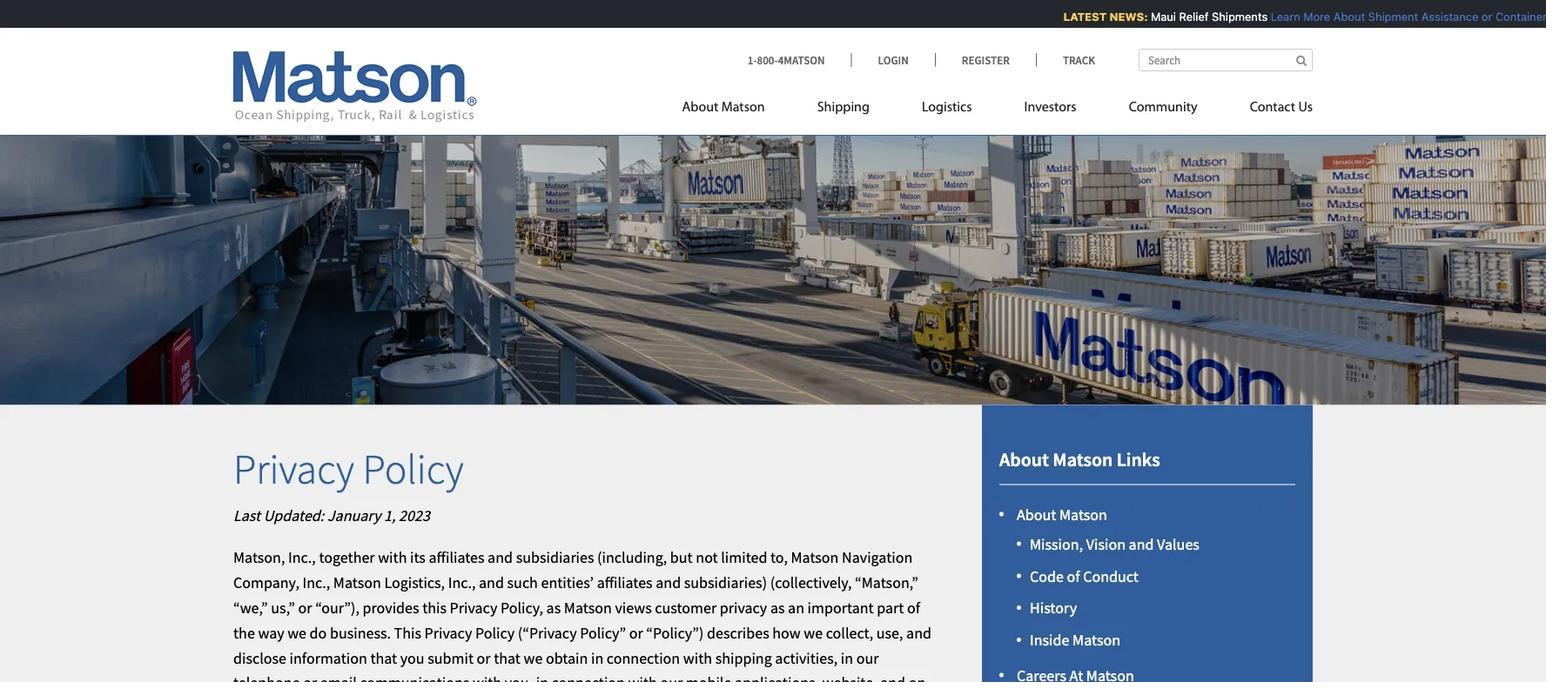 Task type: vqa. For each thing, say whether or not it's contained in the screenshot.
the bottom "ABOUT MATSON" link
yes



Task type: describe. For each thing, give the bounding box(es) containing it.
top menu navigation
[[682, 92, 1313, 128]]

news:
[[1104, 10, 1142, 23]]

such
[[507, 573, 538, 593]]

history link
[[1030, 599, 1077, 618]]

policy inside "matson, inc., together with its affiliates and subsidiaries (including, but not limited to, matson navigation company, inc., matson logistics, inc., and such entities' affiliates and subsidiaries) (collectively, "matson," "we," us," or "our"), provides this privacy policy, as matson views customer privacy as an important part of the way we do business. this privacy policy ("privacy policy" or "policy") describes how we collect, use, and disclose information that you submit or that we obtain in connection with shipping activities, in our telephone or email communications with you, in connection with our mobile applications, website, a"
[[475, 624, 515, 643]]

more
[[1297, 10, 1324, 23]]

matson up policy"
[[564, 599, 612, 618]]

0 horizontal spatial policy
[[363, 443, 464, 495]]

company,
[[233, 573, 299, 593]]

updated:
[[264, 506, 324, 525]]

shipments
[[1206, 10, 1262, 23]]

of inside "matson, inc., together with its affiliates and subsidiaries (including, but not limited to, matson navigation company, inc., matson logistics, inc., and such entities' affiliates and subsidiaries) (collectively, "matson," "we," us," or "our"), provides this privacy policy, as matson views customer privacy as an important part of the way we do business. this privacy policy ("privacy policy" or "policy") describes how we collect, use, and disclose information that you submit or that we obtain in connection with shipping activities, in our telephone or email communications with you, in connection with our mobile applications, website, a"
[[907, 599, 921, 618]]

and down the but
[[656, 573, 681, 593]]

matson right inside
[[1073, 631, 1121, 650]]

and inside about matson links section
[[1129, 535, 1154, 554]]

1,
[[384, 506, 396, 525]]

last
[[233, 506, 260, 525]]

code of conduct link
[[1030, 567, 1139, 586]]

this
[[423, 599, 447, 618]]

way
[[258, 624, 284, 643]]

to,
[[771, 548, 788, 568]]

4matson
[[778, 53, 825, 67]]

an
[[788, 599, 805, 618]]

register
[[962, 53, 1010, 67]]

obtain
[[546, 649, 588, 668]]

0 vertical spatial connection
[[607, 649, 680, 668]]

matson inside top menu navigation
[[722, 101, 765, 115]]

"our"),
[[315, 599, 360, 618]]

activities,
[[775, 649, 838, 668]]

about matson inside top menu navigation
[[682, 101, 765, 115]]

logistics
[[922, 101, 972, 115]]

about inside top menu navigation
[[682, 101, 719, 115]]

with left you,
[[473, 674, 502, 683]]

(including,
[[598, 548, 667, 568]]

part
[[877, 599, 904, 618]]

important
[[808, 599, 874, 618]]

privacy
[[720, 599, 767, 618]]

learn
[[1265, 10, 1294, 23]]

0 horizontal spatial we
[[288, 624, 307, 643]]

website,
[[823, 674, 877, 683]]

cranes load and offload matson containers from the containership at the terminal. image
[[0, 108, 1547, 405]]

search image
[[1297, 54, 1307, 66]]

contact
[[1250, 101, 1296, 115]]

inc., right matson,
[[288, 548, 316, 568]]

matson left links
[[1053, 448, 1113, 472]]

together
[[319, 548, 375, 568]]

logistics,
[[384, 573, 445, 593]]

us
[[1299, 101, 1313, 115]]

inc., up "our"),
[[303, 573, 330, 593]]

navigation
[[842, 548, 913, 568]]

2 horizontal spatial in
[[841, 649, 854, 668]]

relief
[[1173, 10, 1203, 23]]

and right use,
[[907, 624, 932, 643]]

about matson inside section
[[1017, 506, 1108, 525]]

1 as from the left
[[547, 599, 561, 618]]

about matson links section
[[961, 405, 1335, 683]]

login link
[[851, 53, 935, 67]]

"we,"
[[233, 599, 268, 618]]

disclose
[[233, 649, 287, 668]]

subsidiaries
[[516, 548, 594, 568]]

(collectively,
[[770, 573, 852, 593]]

mobile
[[686, 674, 732, 683]]

investors link
[[998, 92, 1103, 128]]

do
[[310, 624, 327, 643]]

community
[[1129, 101, 1198, 115]]

inside
[[1030, 631, 1070, 650]]

0 horizontal spatial affiliates
[[429, 548, 485, 568]]

inside matson
[[1030, 631, 1121, 650]]

collect,
[[826, 624, 874, 643]]

container
[[1490, 10, 1541, 23]]

information
[[290, 649, 367, 668]]

us,"
[[271, 599, 295, 618]]

assistance
[[1415, 10, 1472, 23]]

policy,
[[501, 599, 543, 618]]

views
[[615, 599, 652, 618]]

code
[[1030, 567, 1064, 586]]

mission,
[[1030, 535, 1083, 554]]

and left such
[[479, 573, 504, 593]]

shipment
[[1362, 10, 1412, 23]]

conduct
[[1084, 567, 1139, 586]]

provides
[[363, 599, 419, 618]]

communications
[[360, 674, 470, 683]]

but
[[670, 548, 693, 568]]

and up such
[[488, 548, 513, 568]]

matson,
[[233, 548, 285, 568]]

limited
[[721, 548, 768, 568]]

l
[[1544, 10, 1547, 23]]



Task type: locate. For each thing, give the bounding box(es) containing it.
that left you
[[370, 649, 397, 668]]

policy"
[[580, 624, 626, 643]]

of
[[1067, 567, 1080, 586], [907, 599, 921, 618]]

latest
[[1057, 10, 1101, 23]]

matson down 1- at left
[[722, 101, 765, 115]]

2023
[[399, 506, 430, 525]]

vision
[[1087, 535, 1126, 554]]

mission, vision and values link
[[1030, 535, 1200, 554]]

privacy
[[233, 443, 354, 495], [450, 599, 498, 618], [425, 624, 472, 643]]

"policy")
[[646, 624, 704, 643]]

submit
[[428, 649, 474, 668]]

connection down the obtain
[[552, 674, 625, 683]]

about matson link up mission,
[[1017, 506, 1108, 525]]

1 horizontal spatial we
[[524, 649, 543, 668]]

of right code
[[1067, 567, 1080, 586]]

logistics link
[[896, 92, 998, 128]]

track
[[1063, 53, 1096, 67]]

customer
[[655, 599, 717, 618]]

the
[[233, 624, 255, 643]]

about matson link down 1- at left
[[682, 92, 791, 128]]

or down views
[[629, 624, 643, 643]]

1 horizontal spatial as
[[771, 599, 785, 618]]

Search search field
[[1139, 49, 1313, 71]]

0 horizontal spatial of
[[907, 599, 921, 618]]

our left mobile
[[660, 674, 683, 683]]

this
[[394, 624, 422, 643]]

values
[[1157, 535, 1200, 554]]

that
[[370, 649, 397, 668], [494, 649, 521, 668]]

matson down the 'together'
[[333, 573, 381, 593]]

0 horizontal spatial that
[[370, 649, 397, 668]]

our
[[857, 649, 879, 668], [660, 674, 683, 683]]

email
[[320, 674, 357, 683]]

about matson link inside section
[[1017, 506, 1108, 525]]

subsidiaries)
[[684, 573, 767, 593]]

inside matson link
[[1030, 631, 1121, 650]]

affiliates right the 'its'
[[429, 548, 485, 568]]

links
[[1117, 448, 1161, 472]]

in
[[591, 649, 604, 668], [841, 649, 854, 668], [536, 674, 549, 683]]

privacy up submit
[[425, 624, 472, 643]]

latest news: maui relief shipments learn more about shipment assistance or container l
[[1057, 10, 1547, 23]]

("privacy
[[518, 624, 577, 643]]

affiliates down '(including,'
[[597, 573, 653, 593]]

800-
[[757, 53, 778, 67]]

you
[[400, 649, 425, 668]]

or right submit
[[477, 649, 491, 668]]

1 that from the left
[[370, 649, 397, 668]]

privacy up updated:
[[233, 443, 354, 495]]

0 vertical spatial about matson
[[682, 101, 765, 115]]

matson up (collectively,
[[791, 548, 839, 568]]

2 as from the left
[[771, 599, 785, 618]]

not
[[696, 548, 718, 568]]

code of conduct
[[1030, 567, 1139, 586]]

community link
[[1103, 92, 1224, 128]]

in up "website,"
[[841, 649, 854, 668]]

0 vertical spatial privacy
[[233, 443, 354, 495]]

0 horizontal spatial about matson
[[682, 101, 765, 115]]

and
[[1129, 535, 1154, 554], [488, 548, 513, 568], [479, 573, 504, 593], [656, 573, 681, 593], [907, 624, 932, 643]]

1 vertical spatial about matson link
[[1017, 506, 1108, 525]]

1-
[[748, 53, 757, 67]]

contact us
[[1250, 101, 1313, 115]]

in right you,
[[536, 674, 549, 683]]

as left an
[[771, 599, 785, 618]]

1 horizontal spatial in
[[591, 649, 604, 668]]

we
[[288, 624, 307, 643], [804, 624, 823, 643], [524, 649, 543, 668]]

1 horizontal spatial our
[[857, 649, 879, 668]]

we up you,
[[524, 649, 543, 668]]

last updated: january 1, 2023
[[233, 506, 430, 525]]

of inside about matson links section
[[1067, 567, 1080, 586]]

2 horizontal spatial we
[[804, 624, 823, 643]]

1 horizontal spatial that
[[494, 649, 521, 668]]

about matson link
[[682, 92, 791, 128], [1017, 506, 1108, 525]]

our up "website,"
[[857, 649, 879, 668]]

investors
[[1025, 101, 1077, 115]]

1 horizontal spatial about matson link
[[1017, 506, 1108, 525]]

1 vertical spatial our
[[660, 674, 683, 683]]

register link
[[935, 53, 1036, 67]]

its
[[410, 548, 426, 568]]

0 horizontal spatial about matson link
[[682, 92, 791, 128]]

we up activities, at bottom
[[804, 624, 823, 643]]

of right part
[[907, 599, 921, 618]]

with up mobile
[[683, 649, 712, 668]]

with down the "policy")
[[628, 674, 657, 683]]

matson, inc., together with its affiliates and subsidiaries (including, but not limited to, matson navigation company, inc., matson logistics, inc., and such entities' affiliates and subsidiaries) (collectively, "matson," "we," us," or "our"), provides this privacy policy, as matson views customer privacy as an important part of the way we do business. this privacy policy ("privacy policy" or "policy") describes how we collect, use, and disclose information that you submit or that we obtain in connection with shipping activities, in our telephone or email communications with you, in connection with our mobile applications, website, a
[[233, 548, 932, 683]]

1 horizontal spatial about matson
[[1017, 506, 1108, 525]]

2 that from the left
[[494, 649, 521, 668]]

or left 'container'
[[1476, 10, 1486, 23]]

entities'
[[541, 573, 594, 593]]

1 vertical spatial affiliates
[[597, 573, 653, 593]]

shipping link
[[791, 92, 896, 128]]

that up you,
[[494, 649, 521, 668]]

in down policy"
[[591, 649, 604, 668]]

describes
[[707, 624, 770, 643]]

business.
[[330, 624, 391, 643]]

1 horizontal spatial policy
[[475, 624, 515, 643]]

1 vertical spatial privacy
[[450, 599, 498, 618]]

privacy policy
[[233, 443, 464, 495]]

contact us link
[[1224, 92, 1313, 128]]

None search field
[[1139, 49, 1313, 71]]

how
[[773, 624, 801, 643]]

or
[[1476, 10, 1486, 23], [298, 599, 312, 618], [629, 624, 643, 643], [477, 649, 491, 668], [303, 674, 317, 683]]

0 vertical spatial policy
[[363, 443, 464, 495]]

inc.,
[[288, 548, 316, 568], [303, 573, 330, 593], [448, 573, 476, 593]]

0 vertical spatial about matson link
[[682, 92, 791, 128]]

or down information
[[303, 674, 317, 683]]

1-800-4matson link
[[748, 53, 851, 67]]

about matson links
[[1000, 448, 1161, 472]]

1 vertical spatial policy
[[475, 624, 515, 643]]

policy
[[363, 443, 464, 495], [475, 624, 515, 643]]

or right us,"
[[298, 599, 312, 618]]

login
[[878, 53, 909, 67]]

history
[[1030, 599, 1077, 618]]

blue matson logo with ocean, shipping, truck, rail and logistics written beneath it. image
[[233, 51, 477, 123]]

about matson down 1- at left
[[682, 101, 765, 115]]

inc., right "logistics,"
[[448, 573, 476, 593]]

1 vertical spatial about matson
[[1017, 506, 1108, 525]]

shipping
[[817, 101, 870, 115]]

0 vertical spatial of
[[1067, 567, 1080, 586]]

and right 'vision'
[[1129, 535, 1154, 554]]

as up ("privacy on the bottom left of page
[[547, 599, 561, 618]]

telephone
[[233, 674, 300, 683]]

mission, vision and values
[[1030, 535, 1200, 554]]

as
[[547, 599, 561, 618], [771, 599, 785, 618]]

matson up 'vision'
[[1060, 506, 1108, 525]]

0 vertical spatial affiliates
[[429, 548, 485, 568]]

connection down the "policy")
[[607, 649, 680, 668]]

shipping
[[716, 649, 772, 668]]

we left do at the bottom of page
[[288, 624, 307, 643]]

about
[[1327, 10, 1359, 23], [682, 101, 719, 115], [1000, 448, 1049, 472], [1017, 506, 1057, 525]]

0 vertical spatial our
[[857, 649, 879, 668]]

0 horizontal spatial our
[[660, 674, 683, 683]]

1 horizontal spatial affiliates
[[597, 573, 653, 593]]

january
[[327, 506, 381, 525]]

policy up "2023"
[[363, 443, 464, 495]]

1 vertical spatial connection
[[552, 674, 625, 683]]

maui
[[1145, 10, 1170, 23]]

1 horizontal spatial of
[[1067, 567, 1080, 586]]

0 horizontal spatial in
[[536, 674, 549, 683]]

track link
[[1036, 53, 1096, 67]]

you,
[[505, 674, 533, 683]]

connection
[[607, 649, 680, 668], [552, 674, 625, 683]]

about matson up mission,
[[1017, 506, 1108, 525]]

0 horizontal spatial as
[[547, 599, 561, 618]]

1 vertical spatial of
[[907, 599, 921, 618]]

with left the 'its'
[[378, 548, 407, 568]]

2 vertical spatial privacy
[[425, 624, 472, 643]]

policy down policy,
[[475, 624, 515, 643]]

privacy right this
[[450, 599, 498, 618]]



